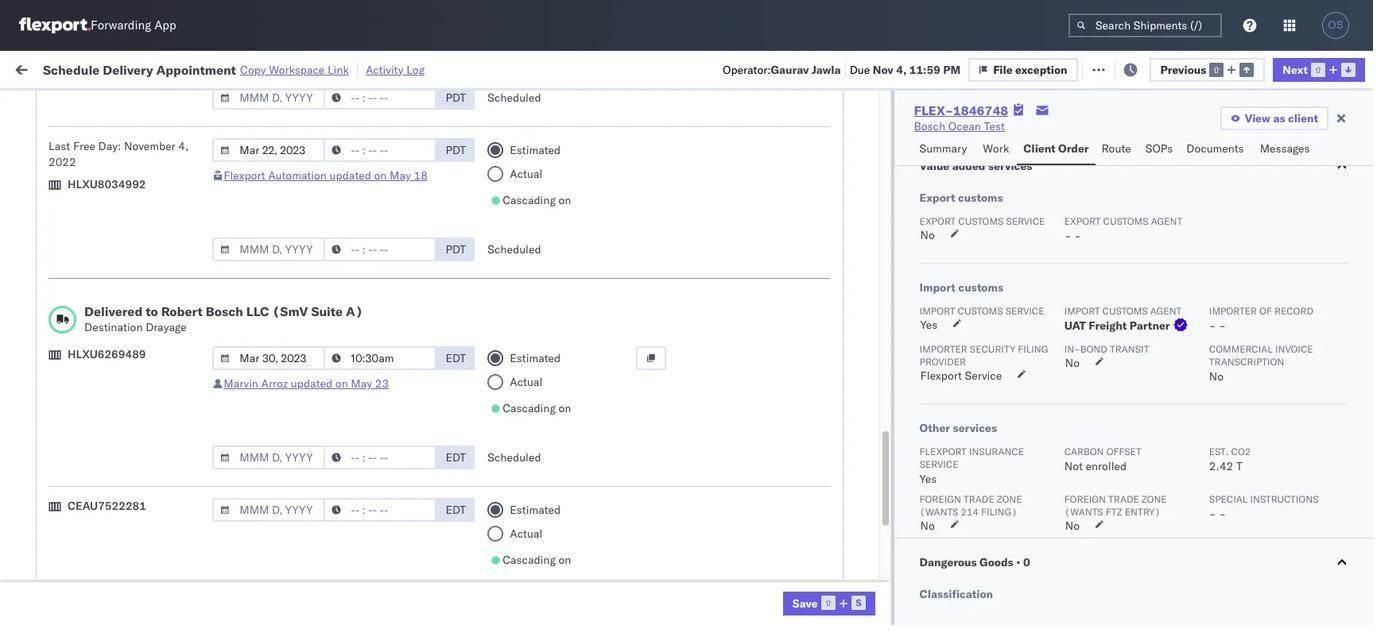 Task type: vqa. For each thing, say whether or not it's contained in the screenshot.
3rd UETU5238478 from the bottom
yes



Task type: describe. For each thing, give the bounding box(es) containing it.
2 lhuu7894563, from the top
[[980, 404, 1062, 418]]

risk
[[330, 62, 348, 76]]

hlxu6269489, for first schedule delivery appointment link
[[1064, 264, 1146, 278]]

3 ceau7522281, from the top
[[980, 264, 1061, 278]]

mmm d, yyyy text field for edt
[[213, 499, 325, 522]]

5 ceau7522281, hlxu6269489, hlxu8034992 from the top
[[980, 334, 1226, 348]]

t
[[1236, 460, 1243, 474]]

flex
[[852, 130, 870, 142]]

container numbers
[[980, 123, 1022, 148]]

hlxu8034992 for fifth schedule pickup from los angeles, ca button from the bottom
[[1148, 194, 1226, 208]]

flex-1889466 for 6:00 am pst, dec 24, 2022
[[878, 474, 960, 489]]

no for export customs service
[[921, 228, 935, 243]]

flexport. image
[[19, 17, 91, 33]]

3 mmm d, yyyy text field from the top
[[213, 347, 325, 371]]

6 resize handle column header from the left
[[825, 123, 844, 626]]

angeles, for schedule pickup from los angeles, ca link related to 3rd schedule pickup from los angeles, ca button from the top
[[171, 291, 214, 305]]

netherlands
[[37, 586, 99, 601]]

ceau7522281, hlxu6269489, hlxu8034992 for schedule pickup from los angeles, ca link related to fifth schedule pickup from los angeles, ca button from the bottom
[[980, 194, 1226, 208]]

actual for pdt
[[510, 167, 543, 181]]

0 horizontal spatial exception
[[1016, 62, 1068, 77]]

in
[[238, 98, 247, 110]]

10 resize handle column header from the left
[[1333, 123, 1352, 626]]

goods
[[980, 556, 1014, 570]]

importer of record - -
[[1209, 305, 1314, 333]]

2 ceau7522281, from the top
[[980, 229, 1061, 243]]

1889466 for 11:59 pm pst, dec 13, 2022
[[912, 369, 960, 384]]

id
[[873, 130, 882, 142]]

1846748 up provider
[[912, 334, 960, 349]]

snoozed
[[333, 98, 369, 110]]

appointment for flex-2130387's schedule delivery appointment button
[[130, 544, 196, 558]]

importer for -
[[1209, 305, 1257, 317]]

11:59 up llc
[[256, 264, 287, 279]]

actual for edt
[[510, 375, 543, 390]]

no for foreign trade zone (wants 214 filing)
[[921, 519, 935, 534]]

partner
[[1130, 319, 1170, 333]]

foreign trade zone (wants ftz entry)
[[1065, 494, 1167, 518]]

pm up flex-1846748 link
[[943, 62, 961, 77]]

pickup for 3rd schedule pickup from los angeles, ca button from the top
[[87, 291, 121, 305]]

3 ceau7522281, hlxu6269489, hlxu8034992 from the top
[[980, 264, 1226, 278]]

205
[[366, 62, 387, 76]]

1 horizontal spatial exception
[[1123, 62, 1175, 76]]

ocean fcl for fifth schedule pickup from los angeles, ca button from the bottom
[[487, 194, 542, 209]]

mbl/mawb numbers
[[1083, 130, 1180, 142]]

am for pdt,
[[290, 159, 308, 174]]

message
[[214, 62, 259, 76]]

ocean fcl for 2nd schedule pickup from los angeles, ca button from the bottom of the page
[[487, 369, 542, 384]]

operator
[[1282, 130, 1320, 142]]

flex- for 3rd schedule pickup from los angeles, ca button from the top
[[878, 299, 912, 314]]

schedule pickup from los angeles, ca link for fifth schedule pickup from los angeles, ca button from the bottom
[[37, 185, 226, 217]]

client name
[[590, 130, 644, 142]]

5 resize handle column header from the left
[[666, 123, 685, 626]]

pst, for 8:30 pm pst, jan 23, 2023
[[303, 579, 327, 594]]

blocked,
[[196, 98, 236, 110]]

1 horizontal spatial gaurav
[[1282, 159, 1318, 174]]

ca for schedule pickup from los angeles, ca link associated with first schedule pickup from los angeles, ca button from the bottom of the page
[[37, 516, 52, 531]]

import work
[[135, 62, 202, 76]]

zone for entry)
[[1142, 494, 1167, 506]]

los for first schedule pickup from los angeles, ca button from the bottom of the page
[[150, 501, 168, 515]]

6 ocean fcl from the top
[[487, 404, 542, 419]]

work inside import work button
[[174, 62, 202, 76]]

confirm pickup from los angeles, ca
[[37, 431, 208, 461]]

2 gvcu5265864 from the top
[[980, 579, 1058, 593]]

flex-1846748 up summary
[[914, 103, 1009, 118]]

11:59 down 11:00
[[256, 369, 287, 384]]

record
[[1275, 305, 1314, 317]]

value
[[920, 159, 950, 173]]

operator:
[[723, 62, 771, 77]]

import customs service
[[920, 305, 1045, 317]]

fcl for confirm delivery button
[[522, 474, 542, 489]]

ca for schedule pickup from los angeles, ca link related to fifth schedule pickup from los angeles, ca button from the bottom
[[37, 202, 52, 216]]

nov for third schedule delivery appointment button from the bottom of the page
[[338, 264, 359, 279]]

0 horizontal spatial file exception
[[993, 62, 1068, 77]]

view as client button
[[1220, 107, 1329, 130]]

2 lagerfeld from the top
[[853, 579, 900, 594]]

confirm delivery link
[[37, 473, 121, 489]]

0 vertical spatial service
[[965, 369, 1002, 383]]

1 11:59 pm pdt, nov 4, 2022 from the top
[[256, 229, 402, 244]]

customs for import customs
[[958, 281, 1004, 295]]

1 scheduled from the top
[[488, 91, 541, 105]]

3 test123456 from the top
[[1083, 334, 1150, 349]]

flex-1893174
[[878, 509, 960, 524]]

1893174
[[912, 509, 960, 524]]

export customs service
[[920, 215, 1045, 227]]

5 ceau7522281, from the top
[[980, 334, 1061, 348]]

2 flex-1889466 from the top
[[878, 404, 960, 419]]

rotterdam,
[[150, 571, 206, 585]]

pm right the 8:30 at the bottom left
[[283, 579, 300, 594]]

confirm for confirm delivery
[[37, 474, 77, 488]]

estimated for pdt
[[510, 143, 561, 157]]

link
[[328, 62, 349, 77]]

1 schedule pickup from los angeles, ca button from the top
[[37, 185, 226, 218]]

schedule inside schedule pickup from rotterdam, netherlands
[[37, 571, 84, 585]]

ceau7522281, hlxu6269489, hlxu8034992 for 4th schedule pickup from los angeles, ca button from the bottom of the page schedule pickup from los angeles, ca link
[[980, 229, 1226, 243]]

hlxu8034992 for upload customs clearance documents button corresponding to 11:00 pm pst, nov 8, 2022
[[1148, 334, 1226, 348]]

delivery up schedule pickup from rotterdam, netherlands
[[87, 544, 127, 558]]

consignee
[[693, 130, 739, 142]]

appointment for third schedule delivery appointment button from the bottom of the page
[[130, 264, 196, 278]]

2 integration from the top
[[693, 579, 748, 594]]

3 cascading from the top
[[503, 553, 556, 568]]

11 fcl from the top
[[522, 579, 542, 594]]

classification
[[920, 588, 993, 602]]

214
[[961, 507, 979, 518]]

6 fcl from the top
[[522, 404, 542, 419]]

3 estimated from the top
[[510, 503, 561, 518]]

in-bond transit
[[1065, 344, 1149, 355]]

app
[[154, 18, 176, 33]]

from inside schedule pickup from rotterdam, netherlands
[[124, 571, 147, 585]]

2 account from the top
[[775, 579, 817, 594]]

schedule delivery appointment link for flex-1889466
[[37, 403, 196, 419]]

2023 for 11:59 pm pst, jan 12, 2023
[[378, 509, 405, 524]]

1 karl from the top
[[830, 544, 850, 559]]

3 11:59 pm pdt, nov 4, 2022 from the top
[[256, 299, 402, 314]]

uetu5238478 for 11:59 pm pst, dec 13, 2022
[[1065, 369, 1142, 383]]

abcdefg78456546 for 4:00 pm pst, dec 23, 2022
[[1083, 439, 1190, 454]]

1 horizontal spatial file
[[1101, 62, 1121, 76]]

confirm delivery button
[[37, 473, 121, 490]]

a)
[[346, 304, 363, 320]]

angeles, for schedule pickup from los angeles, ca link associated with first schedule pickup from los angeles, ca button from the bottom of the page
[[171, 501, 214, 515]]

11:59 pm pst, jan 12, 2023
[[256, 509, 405, 524]]

2 integration test account - karl lagerfeld from the top
[[693, 579, 900, 594]]

0 horizontal spatial file
[[993, 62, 1013, 77]]

angeles, for schedule pickup from los angeles, ca link related to 2nd schedule pickup from los angeles, ca button from the bottom of the page
[[171, 361, 214, 375]]

other services
[[920, 421, 997, 436]]

save
[[793, 597, 818, 611]]

4 schedule pickup from los angeles, ca button from the top
[[37, 360, 226, 393]]

confirm pickup from los angeles, ca button
[[37, 430, 226, 463]]

1846748 for 4th schedule pickup from los angeles, ca button from the bottom of the page schedule pickup from los angeles, ca link
[[912, 229, 960, 244]]

-- : -- -- text field for mmm d, yyyy text box related to edt
[[324, 499, 437, 522]]

commercial
[[1209, 344, 1273, 355]]

11:59 up flex-1846748 link
[[909, 62, 941, 77]]

1 schedule delivery appointment link from the top
[[37, 263, 196, 279]]

flexport inside flexport insurance service yes
[[920, 446, 967, 458]]

forwarding
[[91, 18, 151, 33]]

next button
[[1273, 58, 1365, 82]]

import for import work
[[135, 62, 171, 76]]

2 flex-2130387 from the top
[[878, 579, 960, 594]]

export customs agent - -
[[1065, 215, 1183, 243]]

batch action button
[[1259, 57, 1363, 81]]

1 gvcu5265864 from the top
[[980, 544, 1058, 558]]

services inside button
[[988, 159, 1033, 173]]

work inside work button
[[983, 142, 1009, 156]]

schedule delivery appointment for flex-1889466
[[37, 404, 196, 418]]

4, up 8,
[[361, 299, 372, 314]]

760
[[293, 62, 314, 76]]

security
[[970, 344, 1016, 355]]

client order
[[1024, 142, 1089, 156]]

llc
[[246, 304, 269, 320]]

automation
[[268, 169, 327, 183]]

by:
[[58, 97, 73, 112]]

hlxu8034992 for 3rd schedule pickup from los angeles, ca button from the top
[[1148, 299, 1226, 313]]

lhuu7894563, uetu5238478 for 11:59 pm pst, dec 13, 2022
[[980, 369, 1142, 383]]

destination
[[84, 320, 143, 335]]

foreign trade zone (wants 214 filing)
[[920, 494, 1022, 518]]

1846748 up "container"
[[953, 103, 1009, 118]]

3 cascading on from the top
[[503, 553, 571, 568]]

flex id
[[852, 130, 882, 142]]

activity
[[366, 62, 404, 77]]

customs for import customs agent
[[1103, 305, 1148, 317]]

9 resize handle column header from the left
[[1255, 123, 1274, 626]]

-- : -- -- text field for 23
[[324, 446, 437, 470]]

angeles, for schedule pickup from los angeles, ca link related to fifth schedule pickup from los angeles, ca button from the bottom
[[171, 186, 214, 200]]

marvin arroz updated on may 23
[[224, 377, 389, 391]]

delivery up ready
[[103, 62, 153, 78]]

ftz
[[1106, 507, 1123, 518]]

client order button
[[1017, 134, 1095, 165]]

special instructions - -
[[1209, 494, 1319, 522]]

summary
[[920, 142, 967, 156]]

may for 23
[[351, 377, 372, 391]]

pdt, for 4th schedule pickup from los angeles, ca button from the bottom of the page schedule pickup from los angeles, ca link
[[310, 229, 335, 244]]

23
[[375, 377, 389, 391]]

container
[[980, 123, 1022, 135]]

import for import customs
[[920, 281, 956, 295]]

4:00
[[256, 439, 280, 454]]

hlxu6269489, for 11:00 pm pst, nov 8, 2022's upload customs clearance documents link
[[1064, 334, 1146, 348]]

upload customs clearance documents button for 11:00 pm pst, nov 8, 2022
[[37, 325, 226, 358]]

customs for 12:00
[[76, 151, 120, 165]]

status
[[87, 98, 115, 110]]

1 abcdefg78456546 from the top
[[1083, 404, 1190, 419]]

offset
[[1107, 446, 1142, 458]]

-- : -- -- text field for 18
[[324, 238, 437, 262]]

2 lhuu7894563, uetu5238478 from the top
[[980, 404, 1142, 418]]

zone for filing)
[[997, 494, 1022, 506]]

special
[[1209, 494, 1248, 506]]

test123456 for schedule pickup from los angeles, ca link related to 3rd schedule pickup from los angeles, ca button from the top
[[1083, 299, 1150, 314]]

import for import customs service
[[920, 305, 955, 317]]

5 schedule pickup from los angeles, ca button from the top
[[37, 500, 226, 533]]

work,
[[168, 98, 193, 110]]

pm for 4th schedule pickup from los angeles, ca button from the bottom of the page
[[290, 229, 307, 244]]

1 account from the top
[[775, 544, 817, 559]]

1 integration test account - karl lagerfeld from the top
[[693, 544, 900, 559]]

schedule pickup from los angeles, ca for schedule pickup from los angeles, ca link related to 3rd schedule pickup from los angeles, ca button from the top
[[37, 291, 214, 321]]

11:59 up 11:00
[[256, 299, 287, 314]]

flex- for 4th schedule pickup from los angeles, ca button from the bottom of the page
[[878, 229, 912, 244]]

freight
[[1089, 319, 1127, 333]]

edt for 4th mmm d, yyyy text field from the top of the page
[[446, 451, 466, 465]]

pickup for schedule pickup from rotterdam, netherlands button
[[87, 571, 121, 585]]

pst, for 6:00 am pst, dec 24, 2022
[[304, 474, 328, 489]]

6:00 am pst, dec 24, 2022
[[256, 474, 402, 489]]

Search Shipments (/) text field
[[1069, 14, 1222, 37]]

1 horizontal spatial file exception
[[1101, 62, 1175, 76]]

nov right due
[[873, 62, 894, 77]]

1 schedule delivery appointment button from the top
[[37, 263, 196, 280]]

appointment for flex-1889466 schedule delivery appointment button
[[130, 404, 196, 418]]

schedule pickup from rotterdam, netherlands button
[[37, 570, 226, 603]]

agent for import customs agent
[[1150, 305, 1182, 317]]

4 mmm d, yyyy text field from the top
[[213, 446, 325, 470]]

workitem
[[17, 130, 59, 142]]

los for confirm pickup from los angeles, ca button
[[143, 431, 161, 445]]

4, down 19,
[[361, 229, 372, 244]]

delivery up confirm pickup from los angeles, ca
[[87, 404, 127, 418]]

due
[[850, 62, 870, 77]]

work button
[[977, 134, 1017, 165]]

flex-1846748 link
[[914, 103, 1009, 118]]

dec for 23,
[[330, 439, 351, 454]]

18
[[414, 169, 428, 183]]

schedule pickup from los angeles, ca for 4th schedule pickup from los angeles, ca button from the bottom of the page schedule pickup from los angeles, ca link
[[37, 221, 214, 251]]

os
[[1328, 19, 1344, 31]]

1660288
[[912, 159, 960, 174]]

1846748 for schedule pickup from los angeles, ca link related to fifth schedule pickup from los angeles, ca button from the bottom
[[912, 194, 960, 209]]

1 lagerfeld from the top
[[853, 544, 900, 559]]

12,
[[358, 509, 375, 524]]

os button
[[1318, 7, 1354, 44]]

3 resize handle column header from the left
[[460, 123, 479, 626]]

customs for 11:00
[[76, 326, 120, 340]]

other
[[920, 421, 950, 436]]

invoice
[[1275, 344, 1313, 355]]

insurance
[[969, 446, 1024, 458]]

jaehyung
[[1282, 544, 1329, 559]]

appointment up the status ready for work, blocked, in progress
[[156, 62, 236, 78]]

lhuu7894563, for 4:00 pm pst, dec 23, 2022
[[980, 439, 1062, 453]]

delivery inside confirm delivery link
[[80, 474, 121, 488]]

0 horizontal spatial gaurav
[[771, 62, 809, 77]]

1 -- : -- -- text field from the top
[[324, 138, 437, 162]]

entry)
[[1125, 507, 1161, 518]]

flexport insurance service yes
[[920, 446, 1024, 487]]

arroz
[[261, 377, 288, 391]]

scheduled for pdt
[[488, 243, 541, 257]]

4, up a) on the left of page
[[361, 264, 372, 279]]

1 schedule delivery appointment from the top
[[37, 264, 196, 278]]

yes inside flexport insurance service yes
[[920, 472, 937, 487]]

2 karl from the top
[[830, 579, 850, 594]]

no for foreign trade zone (wants ftz entry)
[[1065, 519, 1080, 534]]

1 2130387 from the top
[[912, 544, 960, 559]]

10 ocean fcl from the top
[[487, 544, 542, 559]]

filtered by:
[[16, 97, 73, 112]]

import work button
[[129, 51, 208, 87]]

2 11:59 pm pdt, nov 4, 2022 from the top
[[256, 264, 402, 279]]

ceau7522281, hlxu6269489, hlxu8034992 for schedule pickup from los angeles, ca link related to 3rd schedule pickup from los angeles, ca button from the top
[[980, 299, 1226, 313]]

1 ceau7522281, from the top
[[980, 194, 1061, 208]]

upload customs clearance documents link for 11:00 pm pst, nov 8, 2022
[[37, 325, 226, 357]]

0 vertical spatial jawla
[[812, 62, 841, 77]]

maeu9408431
[[1083, 544, 1163, 559]]



Task type: locate. For each thing, give the bounding box(es) containing it.
2 cascading on from the top
[[503, 402, 571, 416]]

confirm up confirm delivery link
[[37, 431, 77, 445]]

pickup
[[87, 186, 121, 200], [87, 221, 121, 235], [87, 291, 121, 305], [87, 361, 121, 375], [80, 431, 114, 445], [87, 501, 121, 515], [87, 571, 121, 585]]

3 -- : -- -- text field from the top
[[324, 499, 437, 522]]

2 pdt from the top
[[446, 143, 466, 157]]

documents inside button
[[1187, 142, 1244, 156]]

est.
[[1209, 446, 1229, 458]]

1 horizontal spatial zone
[[1142, 494, 1167, 506]]

file exception up container numbers button
[[993, 62, 1068, 77]]

schedule pickup from los angeles, ca for schedule pickup from los angeles, ca link associated with first schedule pickup from los angeles, ca button from the bottom of the page
[[37, 501, 214, 531]]

2 clearance from the top
[[123, 326, 174, 340]]

flexport down "other"
[[920, 446, 967, 458]]

1 horizontal spatial foreign
[[1065, 494, 1106, 506]]

2 vertical spatial -- : -- -- text field
[[324, 446, 437, 470]]

nov up a) on the left of page
[[338, 264, 359, 279]]

4, right due
[[896, 62, 907, 77]]

schedule pickup from los angeles, ca down last free day: november 4, 2022
[[37, 186, 214, 216]]

schedule pickup from los angeles, ca link for 3rd schedule pickup from los angeles, ca button from the top
[[37, 290, 226, 322]]

2 upload from the top
[[37, 326, 73, 340]]

0 vertical spatial account
[[775, 544, 817, 559]]

schedule delivery appointment up "delivered" on the left of the page
[[37, 264, 196, 278]]

clearance for 12:00 am pdt, aug 19, 2022
[[123, 151, 174, 165]]

4 schedule pickup from los angeles, ca from the top
[[37, 361, 214, 391]]

resize handle column header
[[227, 123, 247, 626], [404, 123, 423, 626], [460, 123, 479, 626], [563, 123, 582, 626], [666, 123, 685, 626], [825, 123, 844, 626], [953, 123, 972, 626], [1056, 123, 1075, 626], [1255, 123, 1274, 626], [1333, 123, 1352, 626]]

0 vertical spatial upload
[[37, 151, 73, 165]]

2 abcdefg78456546 from the top
[[1083, 439, 1190, 454]]

5 schedule pickup from los angeles, ca from the top
[[37, 501, 214, 531]]

appointment up rotterdam,
[[130, 544, 196, 558]]

no right :
[[376, 98, 389, 110]]

2 vertical spatial documents
[[37, 342, 94, 356]]

action
[[1318, 62, 1353, 76]]

hlxu6269489, for schedule pickup from los angeles, ca link related to 3rd schedule pickup from los angeles, ca button from the top
[[1064, 299, 1146, 313]]

flex-1846748 for 4th schedule pickup from los angeles, ca button from the bottom of the page
[[878, 229, 960, 244]]

0 horizontal spatial jawla
[[812, 62, 841, 77]]

1 flex-1889466 from the top
[[878, 369, 960, 384]]

1 vertical spatial may
[[351, 377, 372, 391]]

1 horizontal spatial trade
[[1109, 494, 1139, 506]]

4 1889466 from the top
[[912, 474, 960, 489]]

pm down automation
[[290, 229, 307, 244]]

0 vertical spatial integration test account - karl lagerfeld
[[693, 544, 900, 559]]

ready
[[122, 98, 150, 110]]

cascading on for pdt
[[503, 193, 571, 208]]

client
[[590, 130, 616, 142], [1024, 142, 1056, 156]]

client inside button
[[1024, 142, 1056, 156]]

jan for 12,
[[337, 509, 355, 524]]

3 uetu5238478 from the top
[[1065, 439, 1142, 453]]

2 estimated from the top
[[510, 351, 561, 366]]

1 vertical spatial 2130387
[[912, 579, 960, 594]]

1 horizontal spatial client
[[1024, 142, 1056, 156]]

from inside confirm pickup from los angeles, ca
[[117, 431, 141, 445]]

abcdefg78456546 up "entry)"
[[1083, 474, 1190, 489]]

(wants left ftz
[[1065, 507, 1103, 518]]

3 1889466 from the top
[[912, 439, 960, 454]]

1 estimated from the top
[[510, 143, 561, 157]]

•
[[1016, 556, 1021, 570]]

2 edt from the top
[[446, 451, 466, 465]]

schedule delivery appointment button for flex-1889466
[[37, 403, 196, 420]]

lhuu7894563, uetu5238478 for 6:00 am pst, dec 24, 2022
[[980, 474, 1142, 488]]

3 actual from the top
[[510, 527, 543, 542]]

pdt, for upload customs clearance documents link for 12:00 am pdt, aug 19, 2022
[[311, 159, 336, 174]]

0 vertical spatial -- : -- -- text field
[[324, 86, 437, 110]]

0 vertical spatial -- : -- -- text field
[[324, 138, 437, 162]]

1889466 for 4:00 pm pst, dec 23, 2022
[[912, 439, 960, 454]]

1889466 up 1893174
[[912, 474, 960, 489]]

5 ocean fcl from the top
[[487, 369, 542, 384]]

1 test123456 from the top
[[1083, 229, 1150, 244]]

foreign inside foreign trade zone (wants ftz entry)
[[1065, 494, 1106, 506]]

flex id button
[[844, 126, 956, 142]]

8 ocean fcl from the top
[[487, 474, 542, 489]]

client
[[1288, 111, 1318, 126]]

2 vertical spatial schedule delivery appointment button
[[37, 543, 196, 560]]

hlxu6269489, for schedule pickup from los angeles, ca link related to fifth schedule pickup from los angeles, ca button from the bottom
[[1064, 194, 1146, 208]]

0 vertical spatial jan
[[337, 509, 355, 524]]

1 vertical spatial account
[[775, 579, 817, 594]]

2 mmm d, yyyy text field from the top
[[213, 138, 325, 162]]

-- : -- -- text field down activity
[[324, 86, 437, 110]]

messages
[[1260, 142, 1310, 156]]

ceau7522281, hlxu6269489, hlxu8034992 up export customs agent - - at the top of the page
[[980, 194, 1226, 208]]

7 fcl from the top
[[522, 439, 542, 454]]

abcdefg78456546 up 'enrolled'
[[1083, 439, 1190, 454]]

2 hlxu6269489, from the top
[[1064, 229, 1146, 243]]

1 vertical spatial jan
[[330, 579, 348, 594]]

MMM D, YYYY text field
[[213, 86, 325, 110], [213, 138, 325, 162], [213, 347, 325, 371], [213, 446, 325, 470]]

documents for 12:00 am pdt, aug 19, 2022
[[37, 167, 94, 181]]

gvcu5265864 down msdu7304509
[[980, 544, 1058, 558]]

angeles,
[[171, 186, 214, 200], [171, 221, 214, 235], [171, 291, 214, 305], [171, 361, 214, 375], [164, 431, 208, 445], [171, 501, 214, 515]]

1 vertical spatial estimated
[[510, 351, 561, 366]]

ca for confirm pickup from los angeles, ca link
[[37, 447, 52, 461]]

2 vertical spatial flexport
[[920, 446, 967, 458]]

ceau7522281, down export customs service
[[980, 229, 1061, 243]]

confirm for confirm pickup from los angeles, ca
[[37, 431, 77, 445]]

numbers inside container numbers
[[980, 136, 1019, 148]]

jan down 11:59 pm pst, jan 12, 2023
[[330, 579, 348, 594]]

1 vertical spatial karl
[[830, 579, 850, 594]]

am right 12:00
[[290, 159, 308, 174]]

upload customs clearance documents down "delivered" on the left of the page
[[37, 326, 174, 356]]

hlxu6269489, up export customs agent - - at the top of the page
[[1064, 194, 1146, 208]]

1 customs from the top
[[76, 151, 120, 165]]

1 vertical spatial schedule delivery appointment button
[[37, 403, 196, 420]]

11:59 down 6:00
[[256, 509, 287, 524]]

0 vertical spatial am
[[290, 159, 308, 174]]

cascading for pdt
[[503, 193, 556, 208]]

uetu5238478 down in-bond transit
[[1065, 369, 1142, 383]]

1 vertical spatial 23,
[[351, 579, 368, 594]]

account
[[775, 544, 817, 559], [775, 579, 817, 594]]

delivery up "delivered" on the left of the page
[[87, 264, 127, 278]]

jan for 23,
[[330, 579, 348, 594]]

ocean fcl for first schedule pickup from los angeles, ca button from the bottom of the page
[[487, 509, 542, 524]]

pm right arroz
[[290, 369, 307, 384]]

0 vertical spatial pdt
[[446, 91, 466, 105]]

view as client
[[1245, 111, 1318, 126]]

clearance down workitem button
[[123, 151, 174, 165]]

lhuu7894563, uetu5238478 up carbon
[[980, 404, 1142, 418]]

message (0)
[[214, 62, 280, 76]]

upload
[[37, 151, 73, 165], [37, 326, 73, 340]]

0 vertical spatial actual
[[510, 167, 543, 181]]

ca for schedule pickup from los angeles, ca link related to 3rd schedule pickup from los angeles, ca button from the top
[[37, 307, 52, 321]]

(wants
[[920, 507, 959, 518], [1065, 507, 1103, 518]]

2023
[[378, 509, 405, 524], [371, 579, 398, 594]]

0 vertical spatial clearance
[[123, 151, 174, 165]]

agent inside export customs agent - -
[[1151, 215, 1183, 227]]

customs up export customs service
[[958, 191, 1003, 205]]

8 fcl from the top
[[522, 474, 542, 489]]

2 vertical spatial scheduled
[[488, 451, 541, 465]]

1 trade from the left
[[964, 494, 995, 506]]

ocean fcl
[[487, 159, 542, 174], [487, 194, 542, 209], [487, 229, 542, 244], [487, 264, 542, 279], [487, 369, 542, 384], [487, 404, 542, 419], [487, 439, 542, 454], [487, 474, 542, 489], [487, 509, 542, 524], [487, 544, 542, 559], [487, 579, 542, 594]]

delivered
[[84, 304, 143, 320]]

confirm inside confirm pickup from los angeles, ca
[[37, 431, 77, 445]]

2 upload customs clearance documents link from the top
[[37, 325, 226, 357]]

1 vertical spatial importer
[[920, 344, 968, 355]]

pst, down suite
[[310, 334, 334, 349]]

foreign for foreign trade zone (wants 214 filing)
[[920, 494, 961, 506]]

schedule pickup from rotterdam, netherlands link
[[37, 570, 226, 602]]

4 ceau7522281, hlxu6269489, hlxu8034992 from the top
[[980, 299, 1226, 313]]

0 vertical spatial test123456
[[1083, 229, 1150, 244]]

4 ceau7522281, from the top
[[980, 299, 1061, 313]]

transit
[[1110, 344, 1149, 355]]

numbers inside mbl/mawb numbers button
[[1141, 130, 1180, 142]]

1846748 for schedule pickup from los angeles, ca link related to 3rd schedule pickup from los angeles, ca button from the top
[[912, 299, 960, 314]]

pickup inside confirm pickup from los angeles, ca
[[80, 431, 114, 445]]

1 uetu5238478 from the top
[[1065, 369, 1142, 383]]

flex-1889466 for 11:59 pm pst, dec 13, 2022
[[878, 369, 960, 384]]

2 resize handle column header from the left
[[404, 123, 423, 626]]

schedule delivery appointment up schedule pickup from rotterdam, netherlands
[[37, 544, 196, 558]]

provider
[[920, 356, 966, 368]]

numbers for mbl/mawb numbers
[[1141, 130, 1180, 142]]

2 cascading from the top
[[503, 402, 556, 416]]

2 vertical spatial actual
[[510, 527, 543, 542]]

0 vertical spatial cascading on
[[503, 193, 571, 208]]

dangerous goods • 0
[[920, 556, 1030, 570]]

11:59 down automation
[[256, 229, 287, 244]]

pdt, up suite
[[310, 264, 335, 279]]

no down in-
[[1065, 356, 1080, 371]]

agent up 'partner'
[[1150, 305, 1182, 317]]

customs up hlxu6269489
[[76, 326, 120, 340]]

angeles, for confirm pickup from los angeles, ca link
[[164, 431, 208, 445]]

suite
[[311, 304, 343, 320]]

12:00
[[256, 159, 287, 174]]

nov for 4th schedule pickup from los angeles, ca button from the bottom of the page
[[338, 229, 359, 244]]

2 fcl from the top
[[522, 194, 542, 209]]

2 uetu5238478 from the top
[[1065, 404, 1142, 418]]

customs for export customs agent - -
[[1103, 215, 1149, 227]]

2 vertical spatial test123456
[[1083, 334, 1150, 349]]

flex-1660288 button
[[852, 155, 964, 178], [852, 155, 964, 178]]

0 vertical spatial edt
[[446, 351, 466, 366]]

0 horizontal spatial (wants
[[920, 507, 959, 518]]

3 fcl from the top
[[522, 229, 542, 244]]

1 edt from the top
[[446, 351, 466, 366]]

messages button
[[1254, 134, 1319, 165]]

hlxu6269489, up import customs agent
[[1064, 264, 1146, 278]]

4 flex-1889466 from the top
[[878, 474, 960, 489]]

fcl for fifth schedule pickup from los angeles, ca button from the bottom
[[522, 194, 542, 209]]

importer inside importer of record - -
[[1209, 305, 1257, 317]]

1 horizontal spatial numbers
[[1141, 130, 1180, 142]]

1 vertical spatial flex-2130387
[[878, 579, 960, 594]]

flex- for 2nd schedule pickup from los angeles, ca button from the bottom of the page
[[878, 369, 912, 384]]

importer left of
[[1209, 305, 1257, 317]]

free
[[73, 139, 95, 153]]

0 horizontal spatial numbers
[[980, 136, 1019, 148]]

upload customs clearance documents for 11:00
[[37, 326, 174, 356]]

import up uat at the right bottom
[[1065, 305, 1100, 317]]

schedule pickup from los angeles, ca link for 2nd schedule pickup from los angeles, ca button from the bottom of the page
[[37, 360, 226, 392]]

service for - -
[[1006, 215, 1045, 227]]

4 resize handle column header from the left
[[563, 123, 582, 626]]

1 ceau7522281, hlxu6269489, hlxu8034992 from the top
[[980, 194, 1226, 208]]

1 cascading from the top
[[503, 193, 556, 208]]

snoozed : no
[[333, 98, 389, 110]]

11:59 pm pdt, nov 4, 2022
[[256, 229, 402, 244], [256, 264, 402, 279], [256, 299, 402, 314]]

1 horizontal spatial importer
[[1209, 305, 1257, 317]]

export customs
[[920, 191, 1003, 205]]

uat freight partner
[[1065, 319, 1170, 333]]

1 vertical spatial upload customs clearance documents
[[37, 326, 174, 356]]

2 2130387 from the top
[[912, 579, 960, 594]]

confirm up 'ceau7522281'
[[37, 474, 77, 488]]

documents right sops button
[[1187, 142, 1244, 156]]

scheduled for edt
[[488, 451, 541, 465]]

integration test account - karl lagerfeld
[[693, 544, 900, 559], [693, 579, 900, 594]]

pst, for 4:00 pm pst, dec 23, 2022
[[303, 439, 327, 454]]

test123456 for 4th schedule pickup from los angeles, ca button from the bottom of the page schedule pickup from los angeles, ca link
[[1083, 229, 1150, 244]]

summary button
[[913, 134, 977, 165]]

(smv
[[272, 304, 308, 320]]

11:00
[[256, 334, 287, 349]]

pdt, for schedule pickup from los angeles, ca link related to 3rd schedule pickup from los angeles, ca button from the top
[[310, 299, 335, 314]]

3 pdt from the top
[[446, 243, 466, 257]]

12:00 am pdt, aug 19, 2022
[[256, 159, 410, 174]]

0 vertical spatial yes
[[921, 318, 938, 332]]

service
[[965, 369, 1002, 383], [920, 459, 959, 471]]

next
[[1283, 62, 1308, 77]]

0 vertical spatial services
[[988, 159, 1033, 173]]

nov for upload customs clearance documents button corresponding to 11:00 pm pst, nov 8, 2022
[[337, 334, 358, 349]]

pm for first schedule pickup from los angeles, ca button from the bottom of the page
[[290, 509, 307, 524]]

delivery
[[103, 62, 153, 78], [87, 264, 127, 278], [87, 404, 127, 418], [80, 474, 121, 488], [87, 544, 127, 558]]

0 horizontal spatial zone
[[997, 494, 1022, 506]]

0 horizontal spatial trade
[[964, 494, 995, 506]]

11:59 pm pdt, nov 4, 2022 up suite
[[256, 264, 402, 279]]

copy
[[240, 62, 266, 77]]

customs down the export customs
[[958, 215, 1004, 227]]

gaurav down "messages"
[[1282, 159, 1318, 174]]

angeles, inside confirm pickup from los angeles, ca
[[164, 431, 208, 445]]

lhuu7894563, for 11:59 pm pst, dec 13, 2022
[[980, 369, 1062, 383]]

may left the 23
[[351, 377, 372, 391]]

1 vertical spatial upload customs clearance documents button
[[37, 325, 226, 358]]

pickup for 4th schedule pickup from los angeles, ca button from the bottom of the page
[[87, 221, 121, 235]]

import
[[135, 62, 171, 76], [920, 281, 956, 295], [920, 305, 955, 317], [1065, 305, 1100, 317]]

4, inside last free day: november 4, 2022
[[178, 139, 189, 153]]

0 vertical spatial upload customs clearance documents link
[[37, 150, 226, 182]]

sops
[[1146, 142, 1173, 156]]

1 vertical spatial dec
[[330, 439, 351, 454]]

1 vertical spatial -- : -- -- text field
[[324, 347, 437, 371]]

importer inside importer security filing provider
[[920, 344, 968, 355]]

24,
[[355, 474, 372, 489]]

8 resize handle column header from the left
[[1056, 123, 1075, 626]]

flex-2130387 down the flex-1893174
[[878, 544, 960, 559]]

Search Work text field
[[838, 57, 1011, 81]]

import customs agent
[[1065, 305, 1182, 317]]

customs inside export customs agent - -
[[1103, 215, 1149, 227]]

1 vertical spatial abcdefg78456546
[[1083, 439, 1190, 454]]

-- : -- -- text field
[[324, 86, 437, 110], [324, 347, 437, 371], [324, 499, 437, 522]]

1846748 for first schedule delivery appointment link
[[912, 264, 960, 279]]

documents for 11:00 pm pst, nov 8, 2022
[[37, 342, 94, 356]]

pdt, left a) on the left of page
[[310, 299, 335, 314]]

3 -- : -- -- text field from the top
[[324, 446, 437, 470]]

0 vertical spatial integration
[[693, 544, 748, 559]]

my
[[16, 58, 41, 80]]

trade inside foreign trade zone (wants ftz entry)
[[1109, 494, 1139, 506]]

2 foreign from the left
[[1065, 494, 1106, 506]]

8:30
[[256, 579, 280, 594]]

1 vertical spatial yes
[[920, 472, 937, 487]]

customs
[[958, 191, 1003, 205], [958, 215, 1004, 227], [1103, 215, 1149, 227], [958, 281, 1004, 295], [958, 305, 1003, 317], [1103, 305, 1148, 317]]

documents down last
[[37, 167, 94, 181]]

0 vertical spatial documents
[[1187, 142, 1244, 156]]

1 vertical spatial upload
[[37, 326, 73, 340]]

foreign inside foreign trade zone (wants 214 filing)
[[920, 494, 961, 506]]

-- : -- -- text field for fourth mmm d, yyyy text field from the bottom of the page
[[324, 86, 437, 110]]

1 1889466 from the top
[[912, 369, 960, 384]]

flex-1846748 for 3rd schedule pickup from los angeles, ca button from the top
[[878, 299, 960, 314]]

1 vertical spatial scheduled
[[488, 243, 541, 257]]

numbers down "container"
[[980, 136, 1019, 148]]

1 vertical spatial services
[[953, 421, 997, 436]]

1 vertical spatial updated
[[291, 377, 333, 391]]

1 integration from the top
[[693, 544, 748, 559]]

flex-1846748 down the export customs
[[878, 229, 960, 244]]

1 mmm d, yyyy text field from the top
[[213, 86, 325, 110]]

fcl for third schedule delivery appointment button from the bottom of the page
[[522, 264, 542, 279]]

flex-1889466 button
[[852, 365, 964, 388], [852, 365, 964, 388], [852, 400, 964, 423], [852, 400, 964, 423], [852, 435, 964, 458], [852, 435, 964, 458], [852, 470, 964, 493], [852, 470, 964, 493]]

23, for 2023
[[351, 579, 368, 594]]

2 schedule delivery appointment from the top
[[37, 404, 196, 418]]

0 vertical spatial estimated
[[510, 143, 561, 157]]

0 vertical spatial 23,
[[354, 439, 371, 454]]

upload customs clearance documents link for 12:00 am pdt, aug 19, 2022
[[37, 150, 226, 182]]

2 actual from the top
[[510, 375, 543, 390]]

flex- for third schedule delivery appointment button from the bottom of the page
[[878, 264, 912, 279]]

work
[[174, 62, 202, 76], [983, 142, 1009, 156]]

2 upload customs clearance documents from the top
[[37, 326, 174, 356]]

trade for ftz
[[1109, 494, 1139, 506]]

file
[[1101, 62, 1121, 76], [993, 62, 1013, 77]]

scheduled
[[488, 91, 541, 105], [488, 243, 541, 257], [488, 451, 541, 465]]

bosch inside delivered to robert bosch llc (smv suite a) destination drayage
[[206, 304, 243, 320]]

11 ocean fcl from the top
[[487, 579, 542, 594]]

pm for third schedule delivery appointment button from the bottom of the page
[[290, 264, 307, 279]]

ca inside confirm pickup from los angeles, ca
[[37, 447, 52, 461]]

1 vertical spatial -- : -- -- text field
[[324, 238, 437, 262]]

lhuu7894563, uetu5238478 up the not
[[980, 439, 1142, 453]]

lhuu7894563, uetu5238478 down in-
[[980, 369, 1142, 383]]

1 (wants from the left
[[920, 507, 959, 518]]

jawla left due
[[812, 62, 841, 77]]

flex- for upload customs clearance documents button for 12:00 am pdt, aug 19, 2022
[[878, 159, 912, 174]]

1889466 down "other"
[[912, 439, 960, 454]]

clearance for 11:00 pm pst, nov 8, 2022
[[123, 326, 174, 340]]

0 vertical spatial mmm d, yyyy text field
[[213, 238, 325, 262]]

upload customs clearance documents button for 12:00 am pdt, aug 19, 2022
[[37, 150, 226, 183]]

1 mmm d, yyyy text field from the top
[[213, 238, 325, 262]]

uat
[[1065, 319, 1086, 333]]

7 resize handle column header from the left
[[953, 123, 972, 626]]

ceau7522281,
[[980, 194, 1061, 208], [980, 229, 1061, 243], [980, 264, 1061, 278], [980, 299, 1061, 313], [980, 334, 1061, 348]]

4 lhuu7894563, from the top
[[980, 474, 1062, 488]]

2 schedule delivery appointment button from the top
[[37, 403, 196, 420]]

1 vertical spatial service
[[920, 459, 959, 471]]

no
[[376, 98, 389, 110], [921, 228, 935, 243], [1065, 356, 1080, 371], [1209, 370, 1224, 384], [921, 519, 935, 534], [1065, 519, 1080, 534]]

-- : -- -- text field
[[324, 138, 437, 162], [324, 238, 437, 262], [324, 446, 437, 470]]

flex- for fifth schedule pickup from los angeles, ca button from the bottom
[[878, 194, 912, 209]]

-- : -- -- text field up 24,
[[324, 446, 437, 470]]

0 vertical spatial updated
[[330, 169, 371, 183]]

1 vertical spatial am
[[283, 474, 301, 489]]

test123456 up uat freight partner
[[1083, 299, 1150, 314]]

(wants inside foreign trade zone (wants ftz entry)
[[1065, 507, 1103, 518]]

customs
[[76, 151, 120, 165], [76, 326, 120, 340]]

import inside import work button
[[135, 62, 171, 76]]

flex- for first schedule pickup from los angeles, ca button from the bottom of the page
[[878, 509, 912, 524]]

1 clearance from the top
[[123, 151, 174, 165]]

yes up provider
[[921, 318, 938, 332]]

1 upload customs clearance documents from the top
[[37, 151, 174, 181]]

schedule delivery appointment for flex-2130387
[[37, 544, 196, 558]]

fcl for 2nd schedule pickup from los angeles, ca button from the bottom of the page
[[522, 369, 542, 384]]

5 fcl from the top
[[522, 369, 542, 384]]

client for client name
[[590, 130, 616, 142]]

service down the caiu7969337
[[1006, 215, 1045, 227]]

may
[[390, 169, 411, 183], [351, 377, 372, 391]]

2 vertical spatial abcdefg78456546
[[1083, 474, 1190, 489]]

instructions
[[1250, 494, 1319, 506]]

los inside confirm pickup from los angeles, ca
[[143, 431, 161, 445]]

1 vertical spatial pdt
[[446, 143, 466, 157]]

trade inside foreign trade zone (wants 214 filing)
[[964, 494, 995, 506]]

0 vertical spatial 2130387
[[912, 544, 960, 559]]

pm down 6:00 am pst, dec 24, 2022
[[290, 509, 307, 524]]

9 fcl from the top
[[522, 509, 542, 524]]

2 vertical spatial estimated
[[510, 503, 561, 518]]

2 zone from the left
[[1142, 494, 1167, 506]]

cascading on for edt
[[503, 402, 571, 416]]

ceau7522281, hlxu6269489, hlxu8034992 up import customs agent
[[980, 264, 1226, 278]]

ocean fcl for confirm pickup from los angeles, ca button
[[487, 439, 542, 454]]

0 horizontal spatial work
[[174, 62, 202, 76]]

service inside flexport insurance service yes
[[920, 459, 959, 471]]

2023 for 8:30 pm pst, jan 23, 2023
[[371, 579, 398, 594]]

1 horizontal spatial jawla
[[1320, 159, 1348, 174]]

1 vertical spatial integration test account - karl lagerfeld
[[693, 579, 900, 594]]

import down import customs
[[920, 305, 955, 317]]

lhuu7894563, up msdu7304509
[[980, 474, 1062, 488]]

carbon offset not enrolled
[[1065, 446, 1142, 474]]

2023 right 12,
[[378, 509, 405, 524]]

lhuu7894563, for 6:00 am pst, dec 24, 2022
[[980, 474, 1062, 488]]

1 vertical spatial documents
[[37, 167, 94, 181]]

zone inside foreign trade zone (wants ftz entry)
[[1142, 494, 1167, 506]]

importer
[[1209, 305, 1257, 317], [920, 344, 968, 355]]

fcl for first schedule pickup from los angeles, ca button from the bottom of the page
[[522, 509, 542, 524]]

carbon
[[1065, 446, 1104, 458]]

export inside export customs agent - -
[[1065, 215, 1101, 227]]

caiu7969337
[[980, 159, 1054, 173]]

0 vertical spatial service
[[1006, 215, 1045, 227]]

3 flex-1889466 from the top
[[878, 439, 960, 454]]

pickup inside schedule pickup from rotterdam, netherlands
[[87, 571, 121, 585]]

0 vertical spatial may
[[390, 169, 411, 183]]

pdt for second mmm d, yyyy text field
[[446, 143, 466, 157]]

yes
[[921, 318, 938, 332], [920, 472, 937, 487]]

upload for 12:00 am pdt, aug 19, 2022
[[37, 151, 73, 165]]

schedule pickup from los angeles, ca up "delivered" on the left of the page
[[37, 221, 214, 251]]

pst, up 6:00 am pst, dec 24, 2022
[[303, 439, 327, 454]]

MMM D, YYYY text field
[[213, 238, 325, 262], [213, 499, 325, 522]]

1 zone from the left
[[997, 494, 1022, 506]]

4, right november
[[178, 139, 189, 153]]

3 scheduled from the top
[[488, 451, 541, 465]]

forwarding app
[[91, 18, 176, 33]]

progress
[[249, 98, 289, 110]]

2 ca from the top
[[37, 237, 52, 251]]

schedule pickup from los angeles, ca up hlxu6269489
[[37, 291, 214, 321]]

11:00 pm pst, nov 8, 2022
[[256, 334, 401, 349]]

0 vertical spatial schedule delivery appointment
[[37, 264, 196, 278]]

23, down 12,
[[351, 579, 368, 594]]

flexport service
[[921, 369, 1002, 383]]

zone inside foreign trade zone (wants 214 filing)
[[997, 494, 1022, 506]]

2130387 down 1893174
[[912, 544, 960, 559]]

-- : -- -- text field down :
[[324, 138, 437, 162]]

dec up 6:00 am pst, dec 24, 2022
[[330, 439, 351, 454]]

1 vertical spatial jawla
[[1320, 159, 1348, 174]]

2 1889466 from the top
[[912, 404, 960, 419]]

1 vertical spatial edt
[[446, 451, 466, 465]]

3 edt from the top
[[446, 503, 466, 518]]

dec left 13,
[[337, 369, 358, 384]]

abcdefg78456546 for 6:00 am pst, dec 24, 2022
[[1083, 474, 1190, 489]]

import up import customs service
[[920, 281, 956, 295]]

1 flex-2130387 from the top
[[878, 544, 960, 559]]

0 vertical spatial agent
[[1151, 215, 1183, 227]]

dec for 24,
[[331, 474, 352, 489]]

lhuu7894563, uetu5238478 for 4:00 pm pst, dec 23, 2022
[[980, 439, 1142, 453]]

nov up 11:00 pm pst, nov 8, 2022
[[338, 299, 359, 314]]

at
[[317, 62, 327, 76]]

pm
[[943, 62, 961, 77], [290, 229, 307, 244], [290, 264, 307, 279], [290, 299, 307, 314], [290, 334, 307, 349], [290, 369, 307, 384], [283, 439, 300, 454], [290, 509, 307, 524], [283, 579, 300, 594]]

2 vertical spatial pdt
[[446, 243, 466, 257]]

flex-1846748 down flex-1660288
[[878, 194, 960, 209]]

jan
[[337, 509, 355, 524], [330, 579, 348, 594]]

cascading for edt
[[503, 402, 556, 416]]

schedule pickup from los angeles, ca
[[37, 186, 214, 216], [37, 221, 214, 251], [37, 291, 214, 321], [37, 361, 214, 391], [37, 501, 214, 531]]

import up for
[[135, 62, 171, 76]]

flex-2130387
[[878, 544, 960, 559], [878, 579, 960, 594]]

1 vertical spatial service
[[1006, 305, 1045, 317]]

10 fcl from the top
[[522, 544, 542, 559]]

1 upload customs clearance documents button from the top
[[37, 150, 226, 183]]

13,
[[361, 369, 378, 384]]

agent down ymluw236679313
[[1151, 215, 1183, 227]]

4 schedule pickup from los angeles, ca link from the top
[[37, 360, 226, 392]]

0 vertical spatial flex-2130387
[[878, 544, 960, 559]]

1 ocean fcl from the top
[[487, 159, 542, 174]]

(wants inside foreign trade zone (wants 214 filing)
[[920, 507, 959, 518]]

0 vertical spatial dec
[[337, 369, 358, 384]]

1 vertical spatial flexport
[[921, 369, 962, 383]]

customs up uat freight partner
[[1103, 305, 1148, 317]]

2 schedule pickup from los angeles, ca button from the top
[[37, 220, 226, 253]]

file exception down search shipments (/) text box
[[1101, 62, 1175, 76]]

2022 inside last free day: november 4, 2022
[[49, 155, 76, 169]]

2 vertical spatial dec
[[331, 474, 352, 489]]

flex-1846748 down import customs
[[878, 299, 960, 314]]

ceau7522281
[[68, 499, 146, 514]]

est. co2 2.42 t
[[1209, 446, 1251, 474]]

ca for schedule pickup from los angeles, ca link related to 2nd schedule pickup from los angeles, ca button from the bottom of the page
[[37, 377, 52, 391]]

3 schedule pickup from los angeles, ca button from the top
[[37, 290, 226, 323]]

schedule delivery appointment up confirm pickup from los angeles, ca
[[37, 404, 196, 418]]

hlxu6269489
[[68, 348, 146, 362]]

abcdefg78456546 up offset
[[1083, 404, 1190, 419]]

integration
[[693, 544, 748, 559], [693, 579, 748, 594]]

customs for export customs service
[[958, 215, 1004, 227]]

client up the caiu7969337
[[1024, 142, 1056, 156]]

4 hlxu6269489, from the top
[[1064, 299, 1146, 313]]

abcdefg78456546
[[1083, 404, 1190, 419], [1083, 439, 1190, 454], [1083, 474, 1190, 489]]

pm for 2nd schedule pickup from los angeles, ca button from the bottom of the page
[[290, 369, 307, 384]]

work up the status ready for work, blocked, in progress
[[174, 62, 202, 76]]

11:59
[[909, 62, 941, 77], [256, 229, 287, 244], [256, 264, 287, 279], [256, 299, 287, 314], [256, 369, 287, 384], [256, 509, 287, 524]]

0 vertical spatial schedule delivery appointment button
[[37, 263, 196, 280]]

1 vertical spatial 11:59 pm pdt, nov 4, 2022
[[256, 264, 402, 279]]

upload up hlxu6269489
[[37, 326, 73, 340]]

3 schedule pickup from los angeles, ca link from the top
[[37, 290, 226, 322]]

no inside commercial invoice transcription no
[[1209, 370, 1224, 384]]

0 vertical spatial flexport
[[224, 169, 265, 183]]

2 upload customs clearance documents button from the top
[[37, 325, 226, 358]]

2 vertical spatial schedule delivery appointment link
[[37, 543, 196, 559]]

appointment up confirm pickup from los angeles, ca link
[[130, 404, 196, 418]]

import for import customs agent
[[1065, 305, 1100, 317]]

2 vertical spatial 11:59 pm pdt, nov 4, 2022
[[256, 299, 402, 314]]

flex- for confirm delivery button
[[878, 474, 912, 489]]

mmm d, yyyy text field down 6:00
[[213, 499, 325, 522]]

dec
[[337, 369, 358, 384], [330, 439, 351, 454], [331, 474, 352, 489]]

1 vertical spatial work
[[983, 142, 1009, 156]]

1 vertical spatial schedule delivery appointment
[[37, 404, 196, 418]]

mmm d, yyyy text field down '(0)'
[[213, 86, 325, 110]]

mode
[[487, 130, 511, 142]]

batch action
[[1284, 62, 1353, 76]]

msdu7304509
[[980, 509, 1061, 523]]

1 vertical spatial customs
[[76, 326, 120, 340]]

gaurav jawla
[[1282, 159, 1348, 174]]

1 horizontal spatial may
[[390, 169, 411, 183]]

-- : -- -- text field up a) on the left of page
[[324, 238, 437, 262]]

0 vertical spatial karl
[[830, 544, 850, 559]]

edt
[[446, 351, 466, 366], [446, 451, 466, 465], [446, 503, 466, 518]]

service for uat freight partner
[[1006, 305, 1045, 317]]

1 resize handle column header from the left
[[227, 123, 247, 626]]

route
[[1102, 142, 1131, 156]]

3 lhuu7894563, uetu5238478 from the top
[[980, 439, 1142, 453]]

0 vertical spatial scheduled
[[488, 91, 541, 105]]

ceau7522281, hlxu6269489, hlxu8034992 up freight
[[980, 299, 1226, 313]]

pm for 3rd schedule pickup from los angeles, ca button from the top
[[290, 299, 307, 314]]

upload customs clearance documents link down workitem button
[[37, 150, 226, 182]]

schedule delivery appointment button for flex-2130387
[[37, 543, 196, 560]]

1 vertical spatial agent
[[1150, 305, 1182, 317]]

flexport down deadline
[[224, 169, 265, 183]]

2 -- : -- -- text field from the top
[[324, 238, 437, 262]]



